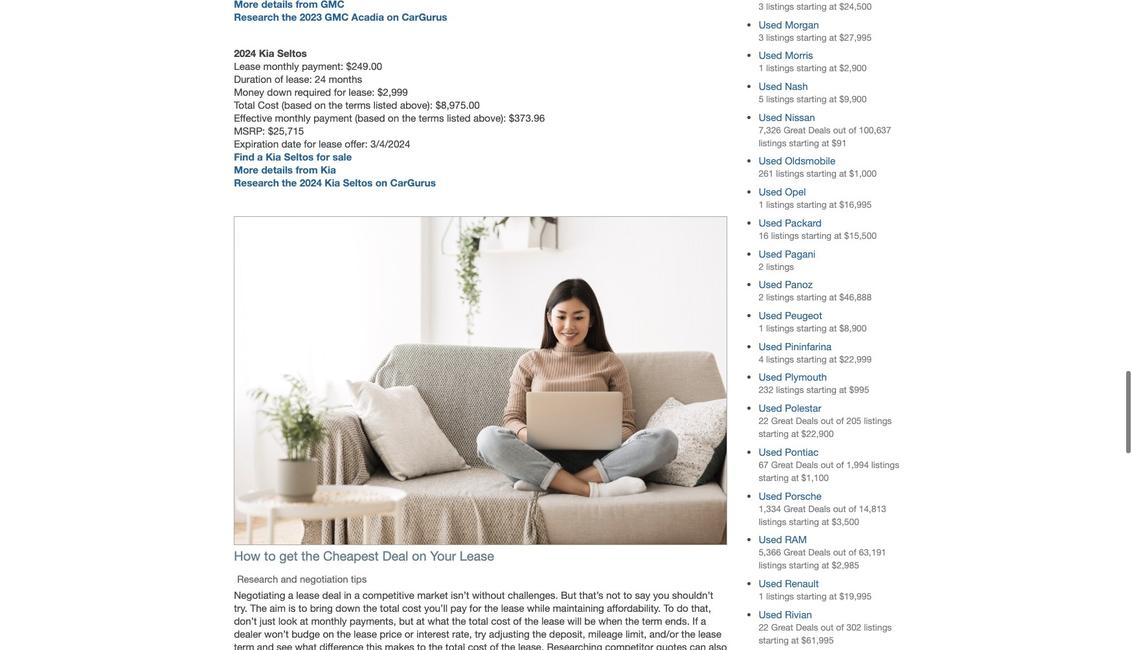 Task type: locate. For each thing, give the bounding box(es) containing it.
$8,975.00
[[436, 99, 480, 111]]

research the 2023 gmc acadia on cargurus link
[[234, 11, 448, 23]]

used inside used morgan 3 listings starting at $27,995
[[759, 18, 783, 30]]

1 vertical spatial and
[[257, 642, 274, 651]]

0 horizontal spatial down
[[267, 86, 292, 98]]

used for used pontiac
[[759, 446, 783, 458]]

listings down used morgan "link"
[[767, 32, 795, 42]]

when
[[599, 616, 623, 627]]

starting inside used morgan 3 listings starting at $27,995
[[797, 32, 827, 42]]

0 vertical spatial 2
[[759, 262, 764, 272]]

at left $995
[[840, 385, 847, 396]]

2024 up duration at the left
[[234, 47, 256, 59]]

used rivian link
[[759, 609, 813, 621]]

terms down $8,975.00
[[419, 112, 444, 124]]

used up 67
[[759, 446, 783, 458]]

1 1 from the top
[[759, 63, 764, 73]]

out for nissan
[[834, 125, 847, 135]]

research
[[234, 11, 279, 23], [234, 177, 279, 189], [237, 574, 278, 585]]

research up 'negotiating' on the left bottom
[[237, 574, 278, 585]]

peugeot
[[785, 310, 823, 321]]

the
[[250, 603, 267, 614]]

at inside used renault 1 listings starting at $19,995
[[830, 592, 837, 602]]

lease inside 2024 kia seltos lease monthly payment: $249.00 duration of lease: 24 months money down required for lease: $2,999 total cost (based on the terms listed above): $8,975.00 effective monthly payment (based on the terms listed above): $373.96 msrp: $25,715 expiration date for lease offer: 3/4/2024 find a kia seltos for sale more details from kia research the 2024 kia seltos on cargurus
[[319, 138, 342, 150]]

listings down used pagani link
[[767, 262, 795, 272]]

out up $61,995
[[821, 623, 834, 633]]

listings inside used plymouth 232 listings starting at $995
[[777, 385, 805, 396]]

out inside 22 great deals out of 205 listings starting at
[[821, 416, 834, 427]]

the down interest
[[429, 642, 443, 651]]

deals inside 22 great deals out of 205 listings starting at
[[796, 416, 819, 427]]

3 1 from the top
[[759, 323, 764, 334]]

1 vertical spatial above):
[[474, 112, 506, 124]]

of
[[275, 73, 283, 85], [849, 125, 857, 135], [837, 416, 844, 427], [837, 460, 844, 470], [849, 504, 857, 514], [849, 548, 857, 558], [513, 616, 522, 627], [837, 623, 844, 633], [490, 642, 499, 651]]

above): down $8,975.00
[[474, 112, 506, 124]]

the right get
[[302, 549, 320, 564]]

starting
[[797, 1, 827, 12], [797, 32, 827, 42], [797, 63, 827, 73], [797, 94, 827, 104], [790, 138, 820, 148], [807, 169, 837, 179], [797, 200, 827, 210], [802, 231, 832, 241], [797, 292, 827, 303], [797, 323, 827, 334], [797, 354, 827, 365], [807, 385, 837, 396], [759, 429, 789, 440], [759, 473, 789, 483], [790, 517, 820, 527], [790, 561, 820, 571], [797, 592, 827, 602], [759, 636, 789, 646]]

lease: up required
[[286, 73, 312, 85]]

1 vertical spatial total
[[469, 616, 489, 627]]

14 used from the top
[[759, 446, 783, 458]]

used polestar link
[[759, 403, 822, 414]]

1 vertical spatial down
[[336, 603, 361, 614]]

listings inside 22 great deals out of 205 listings starting at
[[864, 416, 892, 427]]

listings inside 22 great deals out of 302 listings starting at
[[864, 623, 892, 633]]

used inside used oldsmobile 261 listings starting at $1,000
[[759, 155, 783, 167]]

1,334 great deals out of 14,813 listings starting at
[[759, 504, 887, 527]]

great inside 22 great deals out of 302 listings starting at
[[772, 623, 794, 633]]

great inside '5,366 great deals out of 63,191 listings starting at'
[[784, 548, 806, 558]]

at left $9,900
[[830, 94, 837, 104]]

22 inside 22 great deals out of 302 listings starting at
[[759, 623, 769, 633]]

0 vertical spatial down
[[267, 86, 292, 98]]

the up payment
[[329, 99, 343, 111]]

2 vertical spatial monthly
[[311, 616, 347, 627]]

lease up 'can'
[[699, 629, 722, 640]]

13 used from the top
[[759, 403, 783, 414]]

2 22 from the top
[[759, 623, 769, 633]]

12 used from the top
[[759, 372, 783, 383]]

adjusting
[[489, 629, 530, 640]]

deals for used ram
[[809, 548, 831, 558]]

used inside used packard 16 listings starting at $15,500
[[759, 217, 783, 229]]

starting down 67
[[759, 473, 789, 483]]

10 used from the top
[[759, 310, 783, 321]]

renault
[[785, 578, 819, 590]]

of up $2,985
[[849, 548, 857, 558]]

above): down $2,999
[[400, 99, 433, 111]]

used plymouth 232 listings starting at $995
[[759, 372, 870, 396]]

1 horizontal spatial 2024
[[300, 177, 322, 189]]

of left 1,994 on the right bottom of page
[[837, 460, 844, 470]]

used for used pininfarina 4 listings starting at $22,999
[[759, 341, 783, 352]]

used inside used pagani 2 listings
[[759, 248, 783, 260]]

starting inside '5,366 great deals out of 63,191 listings starting at'
[[790, 561, 820, 571]]

22 inside 22 great deals out of 205 listings starting at
[[759, 416, 769, 427]]

out inside 22 great deals out of 302 listings starting at
[[821, 623, 834, 633]]

0 vertical spatial above):
[[400, 99, 433, 111]]

used inside used pininfarina 4 listings starting at $22,999
[[759, 341, 783, 352]]

of for used ram
[[849, 548, 857, 558]]

cheapest
[[323, 549, 379, 564]]

0 vertical spatial 2024
[[234, 47, 256, 59]]

pininfarina
[[785, 341, 832, 352]]

67
[[759, 460, 769, 470]]

0 horizontal spatial 2024
[[234, 47, 256, 59]]

0 vertical spatial 3
[[759, 1, 764, 12]]

great inside "1,334 great deals out of 14,813 listings starting at"
[[784, 504, 806, 514]]

deals down porsche at the right of the page
[[809, 504, 831, 514]]

out for porsche
[[834, 504, 847, 514]]

see
[[277, 642, 293, 651]]

1 horizontal spatial total
[[446, 642, 465, 651]]

3 used from the top
[[759, 80, 783, 92]]

22 for used polestar
[[759, 416, 769, 427]]

listings inside used morris 1 listings starting at $2,900
[[767, 63, 795, 73]]

0 vertical spatial cargurus
[[402, 11, 448, 23]]

2 1 from the top
[[759, 200, 764, 210]]

used pininfarina 4 listings starting at $22,999
[[759, 341, 872, 365]]

1 3 from the top
[[759, 1, 764, 12]]

monthly up '$25,715'
[[275, 112, 311, 124]]

used for used packard 16 listings starting at $15,500
[[759, 217, 783, 229]]

used for used panoz 2 listings starting at $46,888
[[759, 279, 783, 291]]

required
[[295, 86, 331, 98]]

$22,999
[[840, 354, 872, 365]]

out up $2,985
[[834, 548, 847, 558]]

listings down used peugeot link
[[767, 323, 795, 334]]

2
[[759, 262, 764, 272], [759, 292, 764, 303]]

starting inside used plymouth 232 listings starting at $995
[[807, 385, 837, 396]]

down
[[267, 86, 292, 98], [336, 603, 361, 614]]

1 horizontal spatial what
[[428, 616, 449, 627]]

16 used from the top
[[759, 534, 783, 546]]

1 vertical spatial 2024
[[300, 177, 322, 189]]

1 horizontal spatial listed
[[447, 112, 471, 124]]

1 used from the top
[[759, 18, 783, 30]]

shouldn't
[[673, 590, 714, 601]]

lease:
[[286, 73, 312, 85], [349, 86, 375, 98]]

the up lease.
[[533, 629, 547, 640]]

mileage
[[588, 629, 623, 640]]

1 for used peugeot
[[759, 323, 764, 334]]

used up 232
[[759, 372, 783, 383]]

used left rivian
[[759, 609, 783, 621]]

1 22 from the top
[[759, 416, 769, 427]]

2 for used panoz
[[759, 292, 764, 303]]

for right pay
[[470, 603, 482, 614]]

0 horizontal spatial terms
[[346, 99, 371, 111]]

1 vertical spatial term
[[234, 642, 254, 651]]

lease
[[319, 138, 342, 150], [296, 590, 320, 601], [501, 603, 525, 614], [542, 616, 565, 627], [354, 629, 377, 640], [699, 629, 722, 640]]

starting down pininfarina
[[797, 354, 827, 365]]

seltos down sale
[[343, 177, 373, 189]]

offer:
[[345, 138, 368, 150]]

5
[[759, 94, 764, 104]]

listings inside used opel 1 listings starting at $16,995
[[767, 200, 795, 210]]

on
[[387, 11, 399, 23], [315, 99, 326, 111], [388, 112, 399, 124], [376, 177, 388, 189], [412, 549, 427, 564], [323, 629, 334, 640]]

9 used from the top
[[759, 279, 783, 291]]

18 used from the top
[[759, 609, 783, 621]]

seltos down date
[[284, 151, 314, 163]]

starting down packard
[[802, 231, 832, 241]]

for
[[334, 86, 346, 98], [304, 138, 316, 150], [317, 151, 330, 163], [470, 603, 482, 614]]

1 horizontal spatial cost
[[468, 642, 487, 651]]

listings
[[767, 1, 795, 12], [767, 32, 795, 42], [767, 63, 795, 73], [767, 94, 795, 104], [759, 138, 787, 148], [777, 169, 805, 179], [767, 200, 795, 210], [772, 231, 800, 241], [767, 262, 795, 272], [767, 292, 795, 303], [767, 323, 795, 334], [767, 354, 795, 365], [777, 385, 805, 396], [864, 416, 892, 427], [872, 460, 900, 470], [759, 517, 787, 527], [759, 561, 787, 571], [767, 592, 795, 602], [864, 623, 892, 633]]

find
[[234, 151, 255, 163]]

used down 232
[[759, 403, 783, 414]]

5 used from the top
[[759, 155, 783, 167]]

acadia
[[352, 11, 384, 23]]

deposit,
[[550, 629, 586, 640]]

starting inside "1,334 great deals out of 14,813 listings starting at"
[[790, 517, 820, 527]]

term down dealer
[[234, 642, 254, 651]]

of inside "1,334 great deals out of 14,813 listings starting at"
[[849, 504, 857, 514]]

monthly inside research and negotiation tips negotiating a lease deal in a competitive market isn't without challenges. but that's not to say you shouldn't try. the aim is to bring down the total cost you'll pay for the lease while maintaining affordability. to do that, don't just look at monthly payments, but at what the total cost of the lease will be when the term ends. if a dealer won't budge on the lease price or interest rate, try adjusting the deposit, mileage limit, and/or the lease term and see what difference this makes to the total cost of the lease. researching competitor quotes can
[[311, 616, 347, 627]]

a down expiration
[[257, 151, 263, 163]]

the down if
[[682, 629, 696, 640]]

22 down used polestar
[[759, 416, 769, 427]]

limit,
[[626, 629, 647, 640]]

lease up deposit,
[[542, 616, 565, 627]]

used for used morgan 3 listings starting at $27,995
[[759, 18, 783, 30]]

2 2 from the top
[[759, 292, 764, 303]]

0 horizontal spatial listed
[[374, 99, 398, 111]]

starting up the "ram"
[[790, 517, 820, 527]]

budge
[[292, 629, 320, 640]]

and/or
[[650, 629, 679, 640]]

used down 16
[[759, 248, 783, 260]]

1 down used morris link
[[759, 63, 764, 73]]

at inside '5,366 great deals out of 63,191 listings starting at'
[[822, 561, 830, 571]]

monthly down bring
[[311, 616, 347, 627]]

great inside 7,326 great deals out of 100,637 listings starting at
[[784, 125, 806, 135]]

1 vertical spatial lease
[[460, 549, 495, 564]]

lease.
[[518, 642, 545, 651]]

what
[[428, 616, 449, 627], [295, 642, 317, 651]]

$8,900
[[840, 323, 867, 334]]

used peugeot 1 listings starting at $8,900
[[759, 310, 867, 334]]

1 vertical spatial 2
[[759, 292, 764, 303]]

of inside 22 great deals out of 302 listings starting at
[[837, 623, 844, 633]]

out inside "1,334 great deals out of 14,813 listings starting at"
[[834, 504, 847, 514]]

challenges.
[[508, 590, 558, 601]]

1 horizontal spatial (based
[[355, 112, 385, 124]]

but
[[399, 616, 414, 627]]

2024
[[234, 47, 256, 59], [300, 177, 322, 189]]

0 horizontal spatial what
[[295, 642, 317, 651]]

1 horizontal spatial lease:
[[349, 86, 375, 98]]

listed down $2,999
[[374, 99, 398, 111]]

down inside research and negotiation tips negotiating a lease deal in a competitive market isn't without challenges. but that's not to say you shouldn't try. the aim is to bring down the total cost you'll pay for the lease while maintaining affordability. to do that, don't just look at monthly payments, but at what the total cost of the lease will be when the term ends. if a dealer won't budge on the lease price or interest rate, try adjusting the deposit, mileage limit, and/or the lease term and see what difference this makes to the total cost of the lease. researching competitor quotes can
[[336, 603, 361, 614]]

research inside research and negotiation tips negotiating a lease deal in a competitive market isn't without challenges. but that's not to say you shouldn't try. the aim is to bring down the total cost you'll pay for the lease while maintaining affordability. to do that, don't just look at monthly payments, but at what the total cost of the lease will be when the term ends. if a dealer won't budge on the lease price or interest rate, try adjusting the deposit, mileage limit, and/or the lease term and see what difference this makes to the total cost of the lease. researching competitor quotes can
[[237, 574, 278, 585]]

deals up 'renault'
[[809, 548, 831, 558]]

starting down 'renault'
[[797, 592, 827, 602]]

the down adjusting
[[502, 642, 516, 651]]

a inside 2024 kia seltos lease monthly payment: $249.00 duration of lease: 24 months money down required for lease: $2,999 total cost (based on the terms listed above): $8,975.00 effective monthly payment (based on the terms listed above): $373.96 msrp: $25,715 expiration date for lease offer: 3/4/2024 find a kia seltos for sale more details from kia research the 2024 kia seltos on cargurus
[[257, 151, 263, 163]]

great for nissan
[[784, 125, 806, 135]]

0 vertical spatial 22
[[759, 416, 769, 427]]

0 vertical spatial research
[[234, 11, 279, 23]]

used ram link
[[759, 534, 807, 546]]

0 horizontal spatial lease
[[234, 60, 261, 72]]

used inside used morris 1 listings starting at $2,900
[[759, 49, 783, 61]]

0 vertical spatial lease
[[234, 60, 261, 72]]

11 used from the top
[[759, 341, 783, 352]]

out inside "67 great deals out of 1,994 listings starting at"
[[821, 460, 834, 470]]

1 vertical spatial (based
[[355, 112, 385, 124]]

money
[[234, 86, 264, 98]]

out inside '5,366 great deals out of 63,191 listings starting at'
[[834, 548, 847, 558]]

at left the $2,900
[[830, 63, 837, 73]]

used inside used panoz 2 listings starting at $46,888
[[759, 279, 783, 291]]

at left $8,900
[[830, 323, 837, 334]]

great for porsche
[[784, 504, 806, 514]]

(based up offer:
[[355, 112, 385, 124]]

at left $61,995
[[792, 636, 799, 646]]

of right duration at the left
[[275, 73, 283, 85]]

above):
[[400, 99, 433, 111], [474, 112, 506, 124]]

listings down used panoz link
[[767, 292, 795, 303]]

8 used from the top
[[759, 248, 783, 260]]

at inside used nash 5 listings starting at $9,900
[[830, 94, 837, 104]]

deals inside 22 great deals out of 302 listings starting at
[[796, 623, 819, 633]]

starting down nash
[[797, 94, 827, 104]]

2 3 from the top
[[759, 32, 764, 42]]

starting down the peugeot
[[797, 323, 827, 334]]

this
[[366, 642, 382, 651]]

to
[[264, 549, 276, 564], [624, 590, 633, 601], [299, 603, 307, 614], [417, 642, 426, 651]]

used up 5,366
[[759, 534, 783, 546]]

$2,900
[[840, 63, 867, 73]]

listings inside used renault 1 listings starting at $19,995
[[767, 592, 795, 602]]

expiration
[[234, 138, 279, 150]]

total up try
[[469, 616, 489, 627]]

at inside used opel 1 listings starting at $16,995
[[830, 200, 837, 210]]

1 vertical spatial cargurus
[[390, 177, 436, 189]]

great down nissan
[[784, 125, 806, 135]]

1 vertical spatial research
[[234, 177, 279, 189]]

1 2 from the top
[[759, 262, 764, 272]]

out up $22,900
[[821, 416, 834, 427]]

used inside used plymouth 232 listings starting at $995
[[759, 372, 783, 383]]

listings inside used morgan 3 listings starting at $27,995
[[767, 32, 795, 42]]

0 vertical spatial lease:
[[286, 73, 312, 85]]

terms up payment
[[346, 99, 371, 111]]

1 vertical spatial 22
[[759, 623, 769, 633]]

to down interest
[[417, 642, 426, 651]]

of inside "67 great deals out of 1,994 listings starting at"
[[837, 460, 844, 470]]

on down $2,999
[[388, 112, 399, 124]]

1 horizontal spatial down
[[336, 603, 361, 614]]

at inside used oldsmobile 261 listings starting at $1,000
[[840, 169, 847, 179]]

difference
[[320, 642, 364, 651]]

starting down panoz
[[797, 292, 827, 303]]

22 down used rivian link
[[759, 623, 769, 633]]

of inside 7,326 great deals out of 100,637 listings starting at
[[849, 125, 857, 135]]

at inside used peugeot 1 listings starting at $8,900
[[830, 323, 837, 334]]

lease
[[234, 60, 261, 72], [460, 549, 495, 564]]

deals for used rivian
[[796, 623, 819, 633]]

great down used pontiac
[[772, 460, 794, 470]]

lease up sale
[[319, 138, 342, 150]]

0 vertical spatial total
[[380, 603, 400, 614]]

$15,500
[[845, 231, 877, 241]]

out inside 7,326 great deals out of 100,637 listings starting at
[[834, 125, 847, 135]]

2 vertical spatial total
[[446, 642, 465, 651]]

polestar
[[785, 403, 822, 414]]

0 horizontal spatial (based
[[282, 99, 312, 111]]

17 used from the top
[[759, 578, 783, 590]]

1 for used opel
[[759, 200, 764, 210]]

out up '$1,100'
[[821, 460, 834, 470]]

price
[[380, 629, 402, 640]]

great
[[784, 125, 806, 135], [772, 416, 794, 427], [772, 460, 794, 470], [784, 504, 806, 514], [784, 548, 806, 558], [772, 623, 794, 633]]

listings inside used packard 16 listings starting at $15,500
[[772, 231, 800, 241]]

starting inside 22 great deals out of 205 listings starting at
[[759, 429, 789, 440]]

used inside used opel 1 listings starting at $16,995
[[759, 186, 783, 198]]

2 vertical spatial research
[[237, 574, 278, 585]]

2 inside used panoz 2 listings starting at $46,888
[[759, 292, 764, 303]]

try
[[475, 629, 487, 640]]

4 1 from the top
[[759, 592, 764, 602]]

4 used from the top
[[759, 111, 783, 123]]

at left $46,888
[[830, 292, 837, 303]]

used for used plymouth 232 listings starting at $995
[[759, 372, 783, 383]]

deals down rivian
[[796, 623, 819, 633]]

used morgan 3 listings starting at $27,995
[[759, 18, 872, 42]]

at left $3,500
[[822, 517, 830, 527]]

at left '$1,000' in the top right of the page
[[840, 169, 847, 179]]

listings down used morris link
[[767, 63, 795, 73]]

2 horizontal spatial total
[[469, 616, 489, 627]]

at inside used pininfarina 4 listings starting at $22,999
[[830, 354, 837, 365]]

2 horizontal spatial cost
[[491, 616, 511, 627]]

total down competitive
[[380, 603, 400, 614]]

listings right 302
[[864, 623, 892, 633]]

lease up bring
[[296, 590, 320, 601]]

kia up duration at the left
[[259, 47, 275, 59]]

22 great deals out of 302 listings starting at
[[759, 623, 892, 646]]

1 horizontal spatial terms
[[419, 112, 444, 124]]

how to get the cheapest deal on your lease
[[234, 549, 495, 564]]

be
[[585, 616, 596, 627]]

deal
[[322, 590, 341, 601]]

deals inside '5,366 great deals out of 63,191 listings starting at'
[[809, 548, 831, 558]]

deals inside 7,326 great deals out of 100,637 listings starting at
[[809, 125, 831, 135]]

used pontiac
[[759, 446, 819, 458]]

$16,995
[[840, 200, 872, 210]]

payment
[[314, 112, 352, 124]]

used left 'morris'
[[759, 49, 783, 61]]

starting up oldsmobile
[[790, 138, 820, 148]]

listed down $8,975.00
[[447, 112, 471, 124]]

deals inside "1,334 great deals out of 14,813 listings starting at"
[[809, 504, 831, 514]]

starting inside "67 great deals out of 1,994 listings starting at"
[[759, 473, 789, 483]]

great down used rivian link
[[772, 623, 794, 633]]

starting up packard
[[797, 200, 827, 210]]

used for used morris 1 listings starting at $2,900
[[759, 49, 783, 61]]

deals inside "67 great deals out of 1,994 listings starting at"
[[796, 460, 819, 470]]

details
[[261, 164, 293, 176]]

1 horizontal spatial term
[[642, 616, 663, 627]]

1 inside used renault 1 listings starting at $19,995
[[759, 592, 764, 602]]

1 for used renault
[[759, 592, 764, 602]]

used inside used renault 1 listings starting at $19,995
[[759, 578, 783, 590]]

used left the morgan
[[759, 18, 783, 30]]

makes
[[385, 642, 415, 651]]

2 used from the top
[[759, 49, 783, 61]]

used for used rivian
[[759, 609, 783, 621]]

1 vertical spatial monthly
[[275, 112, 311, 124]]

3 up used morgan "link"
[[759, 1, 764, 12]]

used inside used nash 5 listings starting at $9,900
[[759, 80, 783, 92]]

on left your
[[412, 549, 427, 564]]

1 inside used peugeot 1 listings starting at $8,900
[[759, 323, 764, 334]]

starting up used pontiac 'link'
[[759, 429, 789, 440]]

(based down required
[[282, 99, 312, 111]]

used down 261
[[759, 186, 783, 198]]

affordability.
[[607, 603, 661, 614]]

1 vertical spatial listed
[[447, 112, 471, 124]]

used porsche
[[759, 490, 822, 502]]

monthly up duration at the left
[[263, 60, 299, 72]]

0 vertical spatial listed
[[374, 99, 398, 111]]

at inside used panoz 2 listings starting at $46,888
[[830, 292, 837, 303]]

1 inside used opel 1 listings starting at $16,995
[[759, 200, 764, 210]]

out up $3,500
[[834, 504, 847, 514]]

starting inside used nash 5 listings starting at $9,900
[[797, 94, 827, 104]]

great inside 22 great deals out of 205 listings starting at
[[772, 416, 794, 427]]

used for used opel 1 listings starting at $16,995
[[759, 186, 783, 198]]

great for pontiac
[[772, 460, 794, 470]]

deals
[[809, 125, 831, 135], [796, 416, 819, 427], [796, 460, 819, 470], [809, 504, 831, 514], [809, 548, 831, 558], [796, 623, 819, 633]]

2 inside used pagani 2 listings
[[759, 262, 764, 272]]

0 horizontal spatial cost
[[402, 603, 422, 614]]

1 inside used morris 1 listings starting at $2,900
[[759, 63, 764, 73]]

great inside "67 great deals out of 1,994 listings starting at"
[[772, 460, 794, 470]]

0 vertical spatial term
[[642, 616, 663, 627]]

used morris 1 listings starting at $2,900
[[759, 49, 867, 73]]

cost up but
[[402, 603, 422, 614]]

will
[[568, 616, 582, 627]]

15 used from the top
[[759, 490, 783, 502]]

7 used from the top
[[759, 217, 783, 229]]

6 used from the top
[[759, 186, 783, 198]]

1 vertical spatial 3
[[759, 32, 764, 42]]

cargurus down '3/4/2024' at left top
[[390, 177, 436, 189]]

$1,100
[[802, 473, 829, 483]]

2 vertical spatial cost
[[468, 642, 487, 651]]

$27,995
[[840, 32, 872, 42]]

great down the "ram"
[[784, 548, 806, 558]]

at inside used morris 1 listings starting at $2,900
[[830, 63, 837, 73]]

listings down the used renault link
[[767, 592, 795, 602]]

0 horizontal spatial total
[[380, 603, 400, 614]]

listings inside used oldsmobile 261 listings starting at $1,000
[[777, 169, 805, 179]]

lease up this
[[354, 629, 377, 640]]

1 horizontal spatial and
[[281, 574, 297, 585]]



Task type: vqa. For each thing, say whether or not it's contained in the screenshot.


Task type: describe. For each thing, give the bounding box(es) containing it.
7,326 great deals out of 100,637 listings starting at
[[759, 125, 892, 148]]

0 vertical spatial monthly
[[263, 60, 299, 72]]

of up adjusting
[[513, 616, 522, 627]]

used rivian
[[759, 609, 813, 621]]

of for used rivian
[[837, 623, 844, 633]]

16
[[759, 231, 769, 241]]

from
[[296, 164, 318, 176]]

the up "payments,"
[[363, 603, 377, 614]]

starting inside used oldsmobile 261 listings starting at $1,000
[[807, 169, 837, 179]]

out for ram
[[834, 548, 847, 558]]

pay
[[451, 603, 467, 614]]

you
[[654, 590, 670, 601]]

for inside research and negotiation tips negotiating a lease deal in a competitive market isn't without challenges. but that's not to say you shouldn't try. the aim is to bring down the total cost you'll pay for the lease while maintaining affordability. to do that, don't just look at monthly payments, but at what the total cost of the lease will be when the term ends. if a dealer won't budge on the lease price or interest rate, try adjusting the deposit, mileage limit, and/or the lease term and see what difference this makes to the total cost of the lease. researching competitor quotes can
[[470, 603, 482, 614]]

at left $24,500
[[830, 1, 837, 12]]

used opel link
[[759, 186, 806, 198]]

of down adjusting
[[490, 642, 499, 651]]

5,366
[[759, 548, 782, 558]]

used for used nissan
[[759, 111, 783, 123]]

22 for used rivian
[[759, 623, 769, 633]]

research inside 2024 kia seltos lease monthly payment: $249.00 duration of lease: 24 months money down required for lease: $2,999 total cost (based on the terms listed above): $8,975.00 effective monthly payment (based on the terms listed above): $373.96 msrp: $25,715 expiration date for lease offer: 3/4/2024 find a kia seltos for sale more details from kia research the 2024 kia seltos on cargurus
[[234, 177, 279, 189]]

used oldsmobile link
[[759, 155, 836, 167]]

out for rivian
[[821, 623, 834, 633]]

just
[[260, 616, 276, 627]]

research image
[[234, 216, 728, 546]]

2 vertical spatial seltos
[[343, 177, 373, 189]]

$24,500
[[840, 1, 872, 12]]

0 vertical spatial what
[[428, 616, 449, 627]]

in
[[344, 590, 352, 601]]

more
[[234, 164, 259, 176]]

research for research and negotiation tips negotiating a lease deal in a competitive market isn't without challenges. but that's not to say you shouldn't try. the aim is to bring down the total cost you'll pay for the lease while maintaining affordability. to do that, don't just look at monthly payments, but at what the total cost of the lease will be when the term ends. if a dealer won't budge on the lease price or interest rate, try adjusting the deposit, mileage limit, and/or the lease term and see what difference this makes to the total cost of the lease. researching competitor quotes can 
[[237, 574, 278, 585]]

listings inside '5,366 great deals out of 63,191 listings starting at'
[[759, 561, 787, 571]]

great for rivian
[[772, 623, 794, 633]]

$995
[[850, 385, 870, 396]]

3/4/2024
[[371, 138, 411, 150]]

the left 2023
[[282, 11, 297, 23]]

great for polestar
[[772, 416, 794, 427]]

the up difference
[[337, 629, 351, 640]]

of for used nissan
[[849, 125, 857, 135]]

negotiating
[[234, 590, 285, 601]]

4
[[759, 354, 764, 365]]

at inside 7,326 great deals out of 100,637 listings starting at
[[822, 138, 830, 148]]

starting up the morgan
[[797, 1, 827, 12]]

starting inside used opel 1 listings starting at $16,995
[[797, 200, 827, 210]]

used plymouth link
[[759, 372, 828, 383]]

listings inside used pagani 2 listings
[[767, 262, 795, 272]]

used polestar
[[759, 403, 822, 414]]

ends.
[[666, 616, 690, 627]]

3 inside used morgan 3 listings starting at $27,995
[[759, 32, 764, 42]]

on down required
[[315, 99, 326, 111]]

used nissan
[[759, 111, 816, 123]]

duration
[[234, 73, 272, 85]]

the down more details from kia link
[[282, 177, 297, 189]]

kia up details
[[266, 151, 281, 163]]

starting inside 22 great deals out of 302 listings starting at
[[759, 636, 789, 646]]

used morris link
[[759, 49, 814, 61]]

or
[[405, 629, 414, 640]]

deals for used pontiac
[[796, 460, 819, 470]]

1 vertical spatial what
[[295, 642, 317, 651]]

1 vertical spatial cost
[[491, 616, 511, 627]]

months
[[329, 73, 362, 85]]

kia down sale
[[325, 177, 340, 189]]

used nash 5 listings starting at $9,900
[[759, 80, 867, 104]]

listings inside used peugeot 1 listings starting at $8,900
[[767, 323, 795, 334]]

302
[[847, 623, 862, 633]]

of for used polestar
[[837, 416, 844, 427]]

on inside research and negotiation tips negotiating a lease deal in a competitive market isn't without challenges. but that's not to say you shouldn't try. the aim is to bring down the total cost you'll pay for the lease while maintaining affordability. to do that, don't just look at monthly payments, but at what the total cost of the lease will be when the term ends. if a dealer won't budge on the lease price or interest rate, try adjusting the deposit, mileage limit, and/or the lease term and see what difference this makes to the total cost of the lease. researching competitor quotes can
[[323, 629, 334, 640]]

used nash link
[[759, 80, 808, 92]]

1 horizontal spatial above):
[[474, 112, 506, 124]]

starting inside used packard 16 listings starting at $15,500
[[802, 231, 832, 241]]

cargurus inside 2024 kia seltos lease monthly payment: $249.00 duration of lease: 24 months money down required for lease: $2,999 total cost (based on the terms listed above): $8,975.00 effective monthly payment (based on the terms listed above): $373.96 msrp: $25,715 expiration date for lease offer: 3/4/2024 find a kia seltos for sale more details from kia research the 2024 kia seltos on cargurus
[[390, 177, 436, 189]]

0 horizontal spatial above):
[[400, 99, 433, 111]]

the down without
[[485, 603, 499, 614]]

$249.00
[[346, 60, 382, 72]]

of for used porsche
[[849, 504, 857, 514]]

used opel 1 listings starting at $16,995
[[759, 186, 872, 210]]

the down pay
[[452, 616, 466, 627]]

say
[[635, 590, 651, 601]]

out for pontiac
[[821, 460, 834, 470]]

1 horizontal spatial lease
[[460, 549, 495, 564]]

to right is
[[299, 603, 307, 614]]

of for used pontiac
[[837, 460, 844, 470]]

0 horizontal spatial lease:
[[286, 73, 312, 85]]

0 vertical spatial seltos
[[277, 47, 307, 59]]

a up is
[[288, 590, 294, 601]]

listings inside "67 great deals out of 1,994 listings starting at"
[[872, 460, 900, 470]]

starting inside used pininfarina 4 listings starting at $22,999
[[797, 354, 827, 365]]

payment:
[[302, 60, 344, 72]]

100,637
[[859, 125, 892, 135]]

the down $2,999
[[402, 112, 416, 124]]

on down '3/4/2024' at left top
[[376, 177, 388, 189]]

at inside 22 great deals out of 302 listings starting at
[[792, 636, 799, 646]]

at right but
[[417, 616, 425, 627]]

the down "affordability."
[[626, 616, 640, 627]]

listings inside used pininfarina 4 listings starting at $22,999
[[767, 354, 795, 365]]

starting inside used peugeot 1 listings starting at $8,900
[[797, 323, 827, 334]]

at inside 22 great deals out of 205 listings starting at
[[792, 429, 799, 440]]

$3,500
[[832, 517, 860, 527]]

$2,999
[[378, 86, 408, 98]]

0 horizontal spatial term
[[234, 642, 254, 651]]

used for used peugeot 1 listings starting at $8,900
[[759, 310, 783, 321]]

used for used ram
[[759, 534, 783, 546]]

you'll
[[424, 603, 448, 614]]

used porsche link
[[759, 490, 822, 502]]

gmc
[[325, 11, 349, 23]]

packard
[[785, 217, 822, 229]]

lease inside 2024 kia seltos lease monthly payment: $249.00 duration of lease: 24 months money down required for lease: $2,999 total cost (based on the terms listed above): $8,975.00 effective monthly payment (based on the terms listed above): $373.96 msrp: $25,715 expiration date for lease offer: 3/4/2024 find a kia seltos for sale more details from kia research the 2024 kia seltos on cargurus
[[234, 60, 261, 72]]

interest
[[417, 629, 450, 640]]

starting inside used renault 1 listings starting at $19,995
[[797, 592, 827, 602]]

used pontiac link
[[759, 446, 819, 458]]

to left get
[[264, 549, 276, 564]]

used for used polestar
[[759, 403, 783, 414]]

starting inside 7,326 great deals out of 100,637 listings starting at
[[790, 138, 820, 148]]

$25,715
[[268, 125, 304, 137]]

used for used renault 1 listings starting at $19,995
[[759, 578, 783, 590]]

2 for used pagani
[[759, 262, 764, 272]]

to up "affordability."
[[624, 590, 633, 601]]

the down while
[[525, 616, 539, 627]]

2024 kia seltos lease monthly payment: $249.00 duration of lease: 24 months money down required for lease: $2,999 total cost (based on the terms listed above): $8,975.00 effective monthly payment (based on the terms listed above): $373.96 msrp: $25,715 expiration date for lease offer: 3/4/2024 find a kia seltos for sale more details from kia research the 2024 kia seltos on cargurus
[[234, 47, 545, 189]]

$46,888
[[840, 292, 872, 303]]

rivian
[[785, 609, 813, 621]]

used for used oldsmobile 261 listings starting at $1,000
[[759, 155, 783, 167]]

used for used pagani 2 listings
[[759, 248, 783, 260]]

listings inside used panoz 2 listings starting at $46,888
[[767, 292, 795, 303]]

on right acadia
[[387, 11, 399, 23]]

1 vertical spatial seltos
[[284, 151, 314, 163]]

at inside "1,334 great deals out of 14,813 listings starting at"
[[822, 517, 830, 527]]

0 horizontal spatial and
[[257, 642, 274, 651]]

can
[[690, 642, 706, 651]]

your
[[430, 549, 456, 564]]

1 for used morris
[[759, 63, 764, 73]]

research and negotiation tips negotiating a lease deal in a competitive market isn't without challenges. but that's not to say you shouldn't try. the aim is to bring down the total cost you'll pay for the lease while maintaining affordability. to do that, don't just look at monthly payments, but at what the total cost of the lease will be when the term ends. if a dealer won't budge on the lease price or interest rate, try adjusting the deposit, mileage limit, and/or the lease term and see what difference this makes to the total cost of the lease. researching competitor quotes can 
[[234, 574, 728, 651]]

listings inside 7,326 great deals out of 100,637 listings starting at
[[759, 138, 787, 148]]

for left sale
[[317, 151, 330, 163]]

at inside used packard 16 listings starting at $15,500
[[835, 231, 842, 241]]

listings inside used nash 5 listings starting at $9,900
[[767, 94, 795, 104]]

morgan
[[785, 18, 819, 30]]

24
[[315, 73, 326, 85]]

deals for used polestar
[[796, 416, 819, 427]]

starting inside used panoz 2 listings starting at $46,888
[[797, 292, 827, 303]]

used for used nash 5 listings starting at $9,900
[[759, 80, 783, 92]]

used pagani link
[[759, 248, 816, 260]]

but
[[561, 590, 577, 601]]

22 great deals out of 205 listings starting at
[[759, 416, 892, 440]]

maintaining
[[553, 603, 605, 614]]

listings up used morgan "link"
[[767, 1, 795, 12]]

at inside "67 great deals out of 1,994 listings starting at"
[[792, 473, 799, 483]]

used renault link
[[759, 578, 819, 590]]

0 vertical spatial (based
[[282, 99, 312, 111]]

oldsmobile
[[785, 155, 836, 167]]

at inside used plymouth 232 listings starting at $995
[[840, 385, 847, 396]]

used pininfarina link
[[759, 341, 832, 352]]

for down months at the left top of the page
[[334, 86, 346, 98]]

get
[[279, 549, 298, 564]]

3 listings starting at $24,500
[[759, 1, 872, 12]]

out for polestar
[[821, 416, 834, 427]]

that's
[[580, 590, 604, 601]]

14,813
[[859, 504, 887, 514]]

used for used porsche
[[759, 490, 783, 502]]

down inside 2024 kia seltos lease monthly payment: $249.00 duration of lease: 24 months money down required for lease: $2,999 total cost (based on the terms listed above): $8,975.00 effective monthly payment (based on the terms listed above): $373.96 msrp: $25,715 expiration date for lease offer: 3/4/2024 find a kia seltos for sale more details from kia research the 2024 kia seltos on cargurus
[[267, 86, 292, 98]]

negotiation
[[300, 574, 348, 585]]

$61,995
[[802, 636, 834, 646]]

total
[[234, 99, 255, 111]]

while
[[527, 603, 550, 614]]

used panoz link
[[759, 279, 813, 291]]

lease down challenges. on the bottom
[[501, 603, 525, 614]]

1 vertical spatial terms
[[419, 112, 444, 124]]

$373.96
[[509, 112, 545, 124]]

competitor
[[605, 642, 654, 651]]

market
[[417, 590, 448, 601]]

0 vertical spatial and
[[281, 574, 297, 585]]

listings inside "1,334 great deals out of 14,813 listings starting at"
[[759, 517, 787, 527]]

1 vertical spatial lease:
[[349, 86, 375, 98]]

a right if
[[701, 616, 707, 627]]

67 great deals out of 1,994 listings starting at
[[759, 460, 900, 483]]

261
[[759, 169, 774, 179]]

1,334
[[759, 504, 782, 514]]

0 vertical spatial cost
[[402, 603, 422, 614]]

try.
[[234, 603, 248, 614]]

0 vertical spatial terms
[[346, 99, 371, 111]]

kia up research the 2024 kia seltos on cargurus link at the left top
[[321, 164, 336, 176]]

cost
[[258, 99, 279, 111]]

used pagani 2 listings
[[759, 248, 816, 272]]

of inside 2024 kia seltos lease monthly payment: $249.00 duration of lease: 24 months money down required for lease: $2,999 total cost (based on the terms listed above): $8,975.00 effective monthly payment (based on the terms listed above): $373.96 msrp: $25,715 expiration date for lease offer: 3/4/2024 find a kia seltos for sale more details from kia research the 2024 kia seltos on cargurus
[[275, 73, 283, 85]]

at inside used morgan 3 listings starting at $27,995
[[830, 32, 837, 42]]

a right in
[[355, 590, 360, 601]]

starting inside used morris 1 listings starting at $2,900
[[797, 63, 827, 73]]

opel
[[785, 186, 806, 198]]

if
[[693, 616, 698, 627]]

deals for used porsche
[[809, 504, 831, 514]]

at up 'budge'
[[300, 616, 309, 627]]

deals for used nissan
[[809, 125, 831, 135]]

research for research the 2023 gmc acadia on cargurus
[[234, 11, 279, 23]]

great for ram
[[784, 548, 806, 558]]

used peugeot link
[[759, 310, 823, 321]]

used morgan link
[[759, 18, 819, 30]]

for right date
[[304, 138, 316, 150]]



